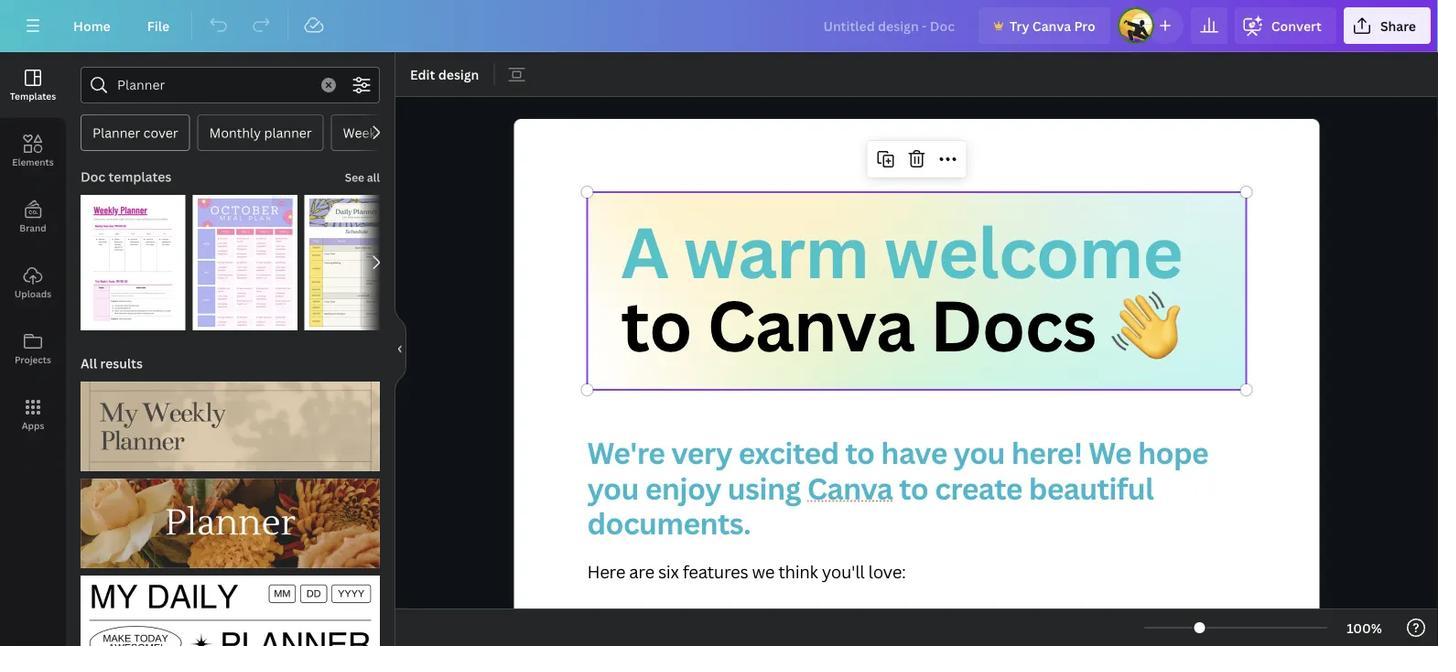 Task type: describe. For each thing, give the bounding box(es) containing it.
👋
[[1111, 277, 1180, 372]]

convert
[[1271, 17, 1322, 34]]

here!
[[1011, 433, 1082, 473]]

canva for docs
[[707, 277, 914, 372]]

monthly
[[209, 124, 261, 141]]

all results
[[81, 355, 143, 372]]

docs
[[930, 277, 1096, 372]]

see all
[[345, 170, 380, 185]]

see all button
[[343, 158, 382, 195]]

documents.
[[587, 503, 751, 543]]

weekly planner button
[[331, 114, 450, 151]]

templates
[[10, 90, 56, 102]]

see
[[345, 170, 364, 185]]

pro
[[1074, 17, 1095, 34]]

apps button
[[0, 382, 66, 448]]

a
[[621, 204, 668, 299]]

create
[[935, 468, 1022, 508]]

share button
[[1344, 7, 1431, 44]]

we
[[752, 560, 774, 583]]

2 horizontal spatial to
[[899, 468, 928, 508]]

design
[[438, 65, 479, 83]]

here are six features we think you'll love:
[[587, 560, 906, 583]]

apps
[[22, 419, 44, 432]]

projects button
[[0, 316, 66, 382]]

uploads button
[[0, 250, 66, 316]]

1 horizontal spatial to
[[845, 433, 875, 473]]

templates button
[[0, 52, 66, 118]]

daily planner doc in pastel purple pastel yellow teal fun patterns illustrations style image
[[305, 195, 409, 330]]

edit design
[[410, 65, 479, 83]]

elements
[[12, 156, 54, 168]]

share
[[1380, 17, 1416, 34]]

excited
[[738, 433, 839, 473]]

a warm welcome
[[621, 204, 1182, 299]]

convert button
[[1235, 7, 1336, 44]]

canva for pro
[[1032, 17, 1071, 34]]

uploads
[[15, 287, 51, 300]]

doc templates
[[81, 168, 171, 185]]

weekly planner doc in magenta light pink vibrant professional style group
[[81, 184, 185, 330]]

planner for weekly planner
[[390, 124, 438, 141]]

edit
[[410, 65, 435, 83]]

planner for monthly planner
[[264, 124, 312, 141]]

we
[[1089, 433, 1131, 473]]

canva inside we're very excited to have you here! we hope you enjoy using canva to create beautiful documents.
[[807, 468, 893, 508]]

edit design button
[[403, 59, 486, 89]]

planner
[[92, 124, 140, 141]]

0 horizontal spatial you
[[587, 468, 639, 508]]

100%
[[1347, 619, 1382, 637]]

enjoy
[[645, 468, 721, 508]]

are
[[629, 560, 654, 583]]

hope
[[1138, 433, 1208, 473]]

welcome
[[884, 204, 1182, 299]]

weekly
[[343, 124, 387, 141]]

home link
[[59, 7, 125, 44]]

try canva pro button
[[978, 7, 1110, 44]]

features
[[683, 560, 748, 583]]

none text field containing a warm welcome
[[514, 119, 1319, 646]]

brand
[[19, 222, 46, 234]]



Task type: vqa. For each thing, say whether or not it's contained in the screenshot.
or to the left
no



Task type: locate. For each thing, give the bounding box(es) containing it.
to canva docs 👋
[[621, 277, 1180, 372]]

file button
[[133, 7, 184, 44]]

try canva pro
[[1010, 17, 1095, 34]]

weekly planner
[[343, 124, 438, 141]]

planner personal docs banner in tan ash grey warm classic style image
[[81, 382, 380, 471]]

try
[[1010, 17, 1029, 34]]

1 planner from the left
[[264, 124, 312, 141]]

0 horizontal spatial planner
[[264, 124, 312, 141]]

to
[[621, 277, 692, 372], [845, 433, 875, 473], [899, 468, 928, 508]]

1 horizontal spatial planner
[[390, 124, 438, 141]]

None text field
[[514, 119, 1319, 646]]

daily planner doc in pastel purple pastel yellow teal fun patterns illustrations style group
[[305, 195, 409, 330]]

we're
[[587, 433, 665, 473]]

cover
[[143, 124, 178, 141]]

planner
[[264, 124, 312, 141], [390, 124, 438, 141]]

we're very excited to have you here! we hope you enjoy using canva to create beautiful documents.
[[587, 433, 1215, 543]]

planner docs banner in dark orange apricot classic professional style group
[[81, 468, 380, 569]]

have
[[881, 433, 947, 473]]

beautiful
[[1029, 468, 1154, 508]]

canva inside button
[[1032, 17, 1071, 34]]

you left enjoy
[[587, 468, 639, 508]]

main menu bar
[[0, 0, 1438, 52]]

planner cover button
[[81, 114, 190, 151]]

doc
[[81, 168, 105, 185]]

results
[[100, 355, 143, 372]]

planner personal docs banner in tan ash grey warm classic style group
[[81, 371, 380, 471]]

planner right monthly
[[264, 124, 312, 141]]

planner inside monthly planner button
[[264, 124, 312, 141]]

very
[[671, 433, 732, 473]]

side panel tab list
[[0, 52, 66, 448]]

planner inside weekly planner button
[[390, 124, 438, 141]]

monthly meal planner doc in pink pastel purple cute style image
[[193, 195, 297, 330]]

1 horizontal spatial you
[[953, 433, 1005, 473]]

2 planner from the left
[[390, 124, 438, 141]]

you
[[953, 433, 1005, 473], [587, 468, 639, 508]]

planner personal docs banner in white black sleek monochrome style image
[[81, 576, 380, 646]]

templates
[[108, 168, 171, 185]]

100% button
[[1335, 613, 1394, 643]]

all
[[81, 355, 97, 372]]

projects
[[15, 353, 51, 366]]

you right have
[[953, 433, 1005, 473]]

Search Doc templates search field
[[117, 68, 310, 103]]

warm
[[684, 204, 869, 299]]

six
[[658, 560, 679, 583]]

planner right weekly
[[390, 124, 438, 141]]

monthly planner button
[[197, 114, 324, 151]]

canva
[[1032, 17, 1071, 34], [707, 277, 914, 372], [807, 468, 893, 508]]

doc templates button
[[79, 158, 173, 195]]

1 vertical spatial canva
[[707, 277, 914, 372]]

Design title text field
[[809, 7, 971, 44]]

2 vertical spatial canva
[[807, 468, 893, 508]]

0 horizontal spatial to
[[621, 277, 692, 372]]

monthly planner
[[209, 124, 312, 141]]

hide image
[[395, 305, 406, 393]]

you'll
[[822, 560, 864, 583]]

planner personal docs banner in white black sleek monochrome style group
[[81, 565, 380, 646]]

love:
[[868, 560, 906, 583]]

monthly meal planner doc in pink pastel purple cute style group
[[193, 184, 297, 330]]

all
[[367, 170, 380, 185]]

using
[[727, 468, 801, 508]]

think
[[778, 560, 818, 583]]

home
[[73, 17, 111, 34]]

weekly planner doc in magenta light pink vibrant professional style image
[[81, 195, 185, 330]]

here
[[587, 560, 625, 583]]

elements button
[[0, 118, 66, 184]]

0 vertical spatial canva
[[1032, 17, 1071, 34]]

planner cover
[[92, 124, 178, 141]]

file
[[147, 17, 170, 34]]

brand button
[[0, 184, 66, 250]]

planner docs banner in dark orange apricot classic professional style image
[[81, 479, 380, 569]]



